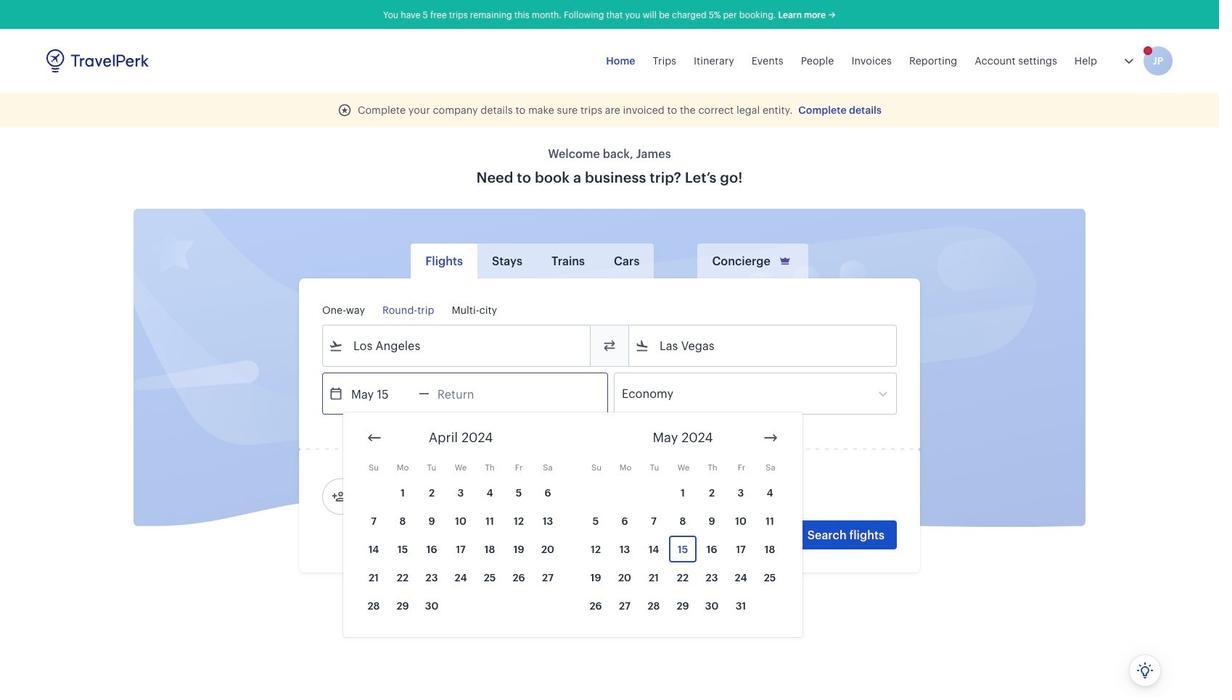 Task type: describe. For each thing, give the bounding box(es) containing it.
To search field
[[650, 335, 878, 358]]

Add first traveler search field
[[346, 486, 497, 509]]

From search field
[[343, 335, 571, 358]]

move forward to switch to the next month. image
[[762, 430, 780, 447]]

Return text field
[[430, 374, 505, 414]]



Task type: locate. For each thing, give the bounding box(es) containing it.
move backward to switch to the previous month. image
[[366, 430, 383, 447]]

Depart text field
[[343, 374, 419, 414]]

calendar application
[[343, 413, 1219, 649]]



